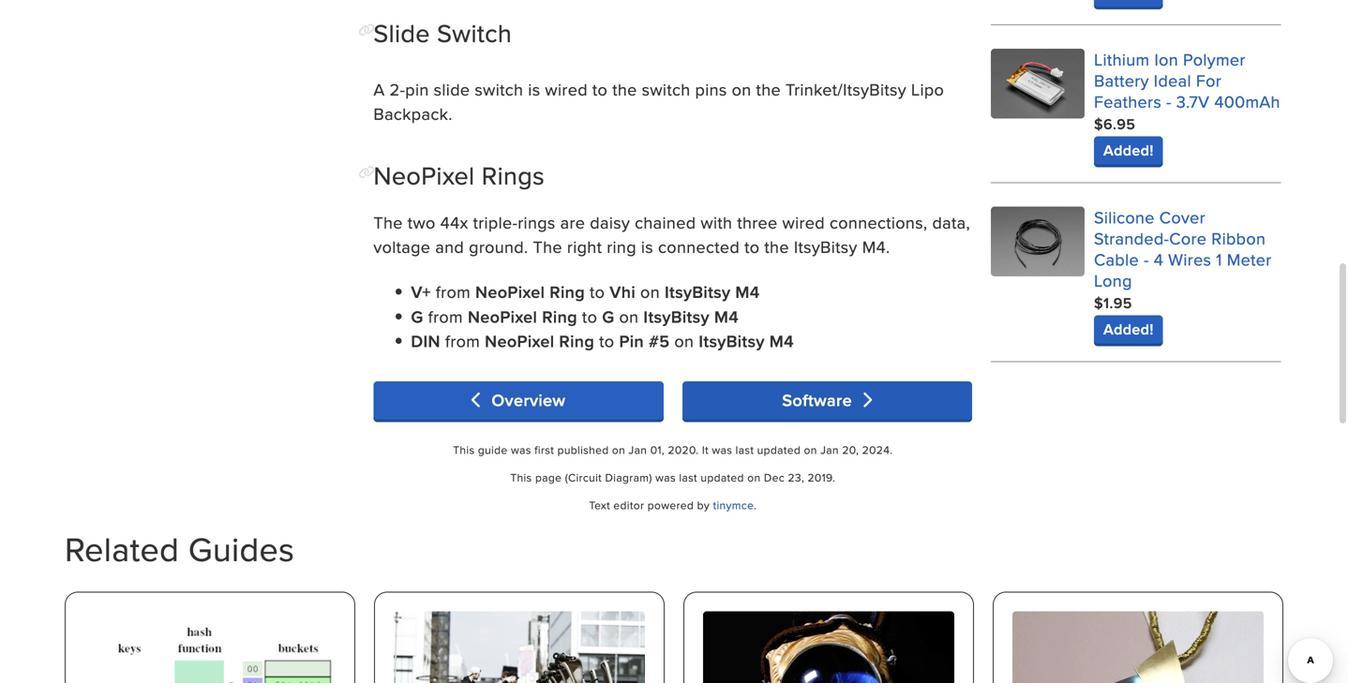 Task type: describe. For each thing, give the bounding box(es) containing it.
this page (circuit diagram) was last updated on dec 23, 2019.
[[511, 470, 836, 486]]

ground.
[[469, 235, 529, 259]]

slide
[[434, 78, 470, 101]]

silicone
[[1095, 205, 1155, 229]]

trinket/itsybitsy
[[786, 78, 907, 101]]

44x
[[441, 211, 469, 235]]

2019.
[[808, 470, 836, 486]]

itsybitsy inside the two 44x triple-rings are daisy chained with three wired connections, data, voltage and ground. the right ring is connected to the itsybitsy m4.
[[794, 235, 858, 259]]

itsybitsy up "#5"
[[644, 305, 710, 329]]

from right din at the left of page
[[445, 329, 480, 353]]

core
[[1170, 226, 1207, 250]]

are
[[561, 211, 586, 235]]

overview link
[[374, 382, 664, 420]]

2 g from the left
[[602, 305, 615, 329]]

this for this page (circuit diagram) was last updated on dec 23, 2019.
[[511, 470, 532, 486]]

ring
[[607, 235, 637, 259]]

stranded-
[[1095, 226, 1170, 250]]

three
[[738, 211, 778, 235]]

on inside "a 2-pin slide switch is wired to the switch pins on the trinket/itsybitsy lipo backpack."
[[732, 78, 752, 101]]

400mah
[[1215, 89, 1281, 113]]

rings
[[518, 211, 556, 235]]

to inside the two 44x triple-rings are daisy chained with three wired connections, data, voltage and ground. the right ring is connected to the itsybitsy m4.
[[745, 235, 760, 259]]

ideal
[[1154, 68, 1192, 92]]

tinymce link
[[713, 498, 754, 514]]

silicone cover stranded-core ribbon cable - 4 wires 1 meter long link
[[1095, 205, 1272, 292]]

added! inside lithium ion polymer battery ideal for feathers - 3.7v 400mah $6.95 added!
[[1104, 139, 1154, 161]]

1 horizontal spatial was
[[656, 470, 676, 486]]

two
[[408, 211, 436, 235]]

added! link for long
[[1095, 315, 1164, 344]]

pin
[[619, 329, 644, 354]]

powered
[[648, 498, 694, 514]]

1 vertical spatial updated
[[701, 470, 745, 486]]

a 2-pin slide switch is wired to the switch pins on the trinket/itsybitsy lipo backpack.
[[374, 78, 945, 126]]

added! link for added!
[[1095, 136, 1164, 164]]

from right v+ on the left top of the page
[[436, 280, 471, 304]]

meter
[[1228, 247, 1272, 271]]

by
[[697, 498, 710, 514]]

m4.
[[863, 235, 891, 259]]

added! inside silicone cover stranded-core ribbon cable - 4 wires 1 meter long $1.95 added!
[[1104, 318, 1154, 340]]

lithium ion polymer battery ideal for feathers - 3.7v 400mah link
[[1095, 47, 1281, 113]]

overview
[[487, 388, 566, 413]]

rings
[[482, 158, 545, 194]]

first
[[535, 442, 554, 458]]

slide switch
[[374, 15, 512, 51]]

published
[[558, 442, 609, 458]]

ribbon
[[1212, 226, 1267, 250]]

v+
[[411, 280, 431, 304]]

2 horizontal spatial was
[[712, 442, 733, 458]]

chained
[[635, 211, 696, 235]]

switch
[[437, 15, 512, 51]]

vhi
[[610, 280, 636, 304]]

cable
[[1095, 247, 1140, 271]]

on right "#5"
[[675, 329, 694, 353]]

(circuit
[[565, 470, 602, 486]]

lithium ion polymer battery ideal for feathers - 3.7v 400mah $6.95 added!
[[1095, 47, 1281, 161]]

long
[[1095, 269, 1133, 292]]

v+ from neopixel ring to vhi on itsybitsy m4 g from neopixel ring to g on itsybitsy m4 din from neopixel ring to pin #5 on itsybitsy m4
[[411, 280, 794, 354]]

it
[[702, 442, 709, 458]]

text
[[589, 498, 611, 514]]

polymer
[[1184, 47, 1246, 71]]

guides
[[188, 525, 295, 573]]

1 g from the left
[[411, 305, 424, 329]]

slim lithium ion polymer battery 3.7v 400mah with jst 2-ph connector and short cable image
[[992, 49, 1085, 119]]

data,
[[933, 211, 971, 235]]

link image for slide switch
[[359, 24, 375, 37]]

from up din at the left of page
[[428, 305, 463, 329]]

$1.95
[[1095, 292, 1133, 314]]

connected
[[658, 235, 740, 259]]

3.7v
[[1177, 89, 1210, 113]]

4
[[1154, 247, 1164, 271]]

0 horizontal spatial the
[[374, 211, 403, 235]]

wired inside "a 2-pin slide switch is wired to the switch pins on the trinket/itsybitsy lipo backpack."
[[545, 78, 588, 101]]

a
[[374, 78, 385, 101]]

on up diagram)
[[612, 442, 626, 458]]

daisy
[[590, 211, 630, 235]]



Task type: locate. For each thing, give the bounding box(es) containing it.
the two 44x triple-rings are daisy chained with three wired connections, data, voltage and ground. the right ring is connected to the itsybitsy m4.
[[374, 211, 971, 259]]

added! link down $1.95
[[1095, 315, 1164, 344]]

switch
[[475, 78, 524, 101], [642, 78, 691, 101]]

this for this guide was first published on jan 01, 2020. it was last updated on jan 20, 2024.
[[453, 442, 475, 458]]

0 horizontal spatial was
[[511, 442, 532, 458]]

0 horizontal spatial this
[[453, 442, 475, 458]]

ion
[[1155, 47, 1179, 71]]

was left first
[[511, 442, 532, 458]]

0 vertical spatial this
[[453, 442, 475, 458]]

2024.
[[863, 442, 893, 458]]

lithium
[[1095, 47, 1150, 71]]

chevron left image
[[472, 392, 487, 409]]

this
[[453, 442, 475, 458], [511, 470, 532, 486]]

.
[[754, 498, 757, 514]]

din
[[411, 329, 441, 354]]

0 horizontal spatial last
[[679, 470, 698, 486]]

2 jan from the left
[[821, 442, 839, 458]]

g
[[411, 305, 424, 329], [602, 305, 615, 329]]

feathers
[[1095, 89, 1162, 113]]

0 horizontal spatial updated
[[701, 470, 745, 486]]

last down 2020. in the bottom of the page
[[679, 470, 698, 486]]

0 vertical spatial is
[[528, 78, 541, 101]]

2 added! link from the top
[[1095, 315, 1164, 344]]

the
[[374, 211, 403, 235], [533, 235, 563, 259]]

pin
[[405, 78, 429, 101]]

cover
[[1160, 205, 1206, 229]]

updated up tinymce link
[[701, 470, 745, 486]]

slide
[[374, 15, 430, 51]]

on up pin
[[620, 305, 639, 329]]

23,
[[788, 470, 805, 486]]

for
[[1197, 68, 1222, 92]]

the right pins on the top right
[[757, 78, 781, 101]]

1 added! link from the top
[[1095, 136, 1164, 164]]

link image up a
[[359, 24, 375, 37]]

the up 'voltage'
[[374, 211, 403, 235]]

text editor powered by tinymce .
[[589, 498, 757, 514]]

link image
[[359, 24, 375, 37], [359, 166, 375, 179]]

0 vertical spatial -
[[1167, 89, 1172, 113]]

1 added! from the top
[[1104, 139, 1154, 161]]

the
[[613, 78, 637, 101], [757, 78, 781, 101], [765, 235, 790, 259]]

1 horizontal spatial last
[[736, 442, 754, 458]]

0 horizontal spatial wired
[[545, 78, 588, 101]]

triple-
[[473, 211, 518, 235]]

$6.95
[[1095, 113, 1136, 135]]

0 vertical spatial updated
[[758, 442, 801, 458]]

20,
[[843, 442, 859, 458]]

this guide was first published on jan 01, 2020. it was last updated on jan 20, 2024.
[[453, 442, 893, 458]]

a coiled silicone cover stranded-core ribbon cable - 4 wires 1 meter long image
[[992, 207, 1085, 277]]

- left 4
[[1144, 247, 1150, 271]]

software link
[[683, 382, 973, 420]]

2-
[[390, 78, 405, 101]]

backpack.
[[374, 102, 453, 126]]

added! down $6.95
[[1104, 139, 1154, 161]]

itsybitsy right "#5"
[[699, 329, 765, 354]]

this left page
[[511, 470, 532, 486]]

-
[[1167, 89, 1172, 113], [1144, 247, 1150, 271]]

1 horizontal spatial the
[[533, 235, 563, 259]]

wired inside the two 44x triple-rings are daisy chained with three wired connections, data, voltage and ground. the right ring is connected to the itsybitsy m4.
[[783, 211, 825, 235]]

wires
[[1169, 247, 1212, 271]]

wired
[[545, 78, 588, 101], [783, 211, 825, 235]]

0 horizontal spatial is
[[528, 78, 541, 101]]

page content region
[[359, 0, 973, 525], [359, 0, 973, 363]]

1 horizontal spatial this
[[511, 470, 532, 486]]

is right the ring
[[641, 235, 654, 259]]

on right vhi
[[641, 280, 660, 304]]

0 vertical spatial link image
[[359, 24, 375, 37]]

the down three
[[765, 235, 790, 259]]

the left pins on the top right
[[613, 78, 637, 101]]

lipo
[[912, 78, 945, 101]]

jan left the 20,
[[821, 442, 839, 458]]

updated up dec
[[758, 442, 801, 458]]

0 horizontal spatial g
[[411, 305, 424, 329]]

1 vertical spatial link image
[[359, 166, 375, 179]]

switch left pins on the top right
[[642, 78, 691, 101]]

1 horizontal spatial switch
[[642, 78, 691, 101]]

was right it at right
[[712, 442, 733, 458]]

1 horizontal spatial is
[[641, 235, 654, 259]]

connections,
[[830, 211, 928, 235]]

diagram)
[[605, 470, 652, 486]]

from
[[436, 280, 471, 304], [428, 305, 463, 329], [445, 329, 480, 353]]

added! link down $6.95
[[1095, 136, 1164, 164]]

last
[[736, 442, 754, 458], [679, 470, 698, 486]]

1 link image from the top
[[359, 24, 375, 37]]

added!
[[1104, 139, 1154, 161], [1104, 318, 1154, 340]]

itsybitsy
[[794, 235, 858, 259], [665, 280, 731, 304], [644, 305, 710, 329], [699, 329, 765, 354]]

ring
[[550, 280, 585, 304], [542, 305, 578, 329], [559, 329, 595, 354]]

pins
[[696, 78, 728, 101]]

0 horizontal spatial switch
[[475, 78, 524, 101]]

0 vertical spatial added!
[[1104, 139, 1154, 161]]

related
[[65, 525, 179, 573]]

1 horizontal spatial wired
[[783, 211, 825, 235]]

chevron right image
[[857, 392, 873, 409]]

- inside silicone cover stranded-core ribbon cable - 4 wires 1 meter long $1.95 added!
[[1144, 247, 1150, 271]]

to inside "a 2-pin slide switch is wired to the switch pins on the trinket/itsybitsy lipo backpack."
[[593, 78, 608, 101]]

01,
[[651, 442, 665, 458]]

was up powered at the bottom of page
[[656, 470, 676, 486]]

- inside lithium ion polymer battery ideal for feathers - 3.7v 400mah $6.95 added!
[[1167, 89, 1172, 113]]

1 horizontal spatial g
[[602, 305, 615, 329]]

1 vertical spatial added!
[[1104, 318, 1154, 340]]

the down rings in the top of the page
[[533, 235, 563, 259]]

added! down $1.95
[[1104, 318, 1154, 340]]

g down vhi
[[602, 305, 615, 329]]

voltage
[[374, 235, 431, 259]]

added! link
[[1095, 136, 1164, 164], [1095, 315, 1164, 344]]

2 switch from the left
[[642, 78, 691, 101]]

jan
[[629, 442, 647, 458], [821, 442, 839, 458]]

1 horizontal spatial -
[[1167, 89, 1172, 113]]

software
[[783, 388, 857, 413]]

editor
[[614, 498, 645, 514]]

tinymce
[[713, 498, 754, 514]]

link image down backpack.
[[359, 166, 375, 179]]

dec
[[764, 470, 785, 486]]

1 switch from the left
[[475, 78, 524, 101]]

neopixel
[[374, 158, 475, 194], [476, 280, 545, 304], [468, 305, 538, 329], [485, 329, 555, 354]]

page
[[536, 470, 562, 486]]

neopixel rings
[[374, 158, 545, 194]]

2 link image from the top
[[359, 166, 375, 179]]

last right it at right
[[736, 442, 754, 458]]

on up 2019.
[[804, 442, 818, 458]]

1 horizontal spatial updated
[[758, 442, 801, 458]]

0 vertical spatial added! link
[[1095, 136, 1164, 164]]

0 vertical spatial last
[[736, 442, 754, 458]]

0 horizontal spatial -
[[1144, 247, 1150, 271]]

itsybitsy down connected
[[665, 280, 731, 304]]

on left dec
[[748, 470, 761, 486]]

link image for neopixel rings
[[359, 166, 375, 179]]

switch right slide
[[475, 78, 524, 101]]

1 vertical spatial -
[[1144, 247, 1150, 271]]

2020.
[[668, 442, 699, 458]]

1 vertical spatial last
[[679, 470, 698, 486]]

itsybitsy left m4.
[[794, 235, 858, 259]]

to
[[593, 78, 608, 101], [745, 235, 760, 259], [590, 280, 605, 304], [582, 305, 598, 329], [599, 329, 615, 353]]

this left guide
[[453, 442, 475, 458]]

was
[[511, 442, 532, 458], [712, 442, 733, 458], [656, 470, 676, 486]]

0 vertical spatial wired
[[545, 78, 588, 101]]

is
[[528, 78, 541, 101], [641, 235, 654, 259]]

with
[[701, 211, 733, 235]]

jan left the 01,
[[629, 442, 647, 458]]

is inside the two 44x triple-rings are daisy chained with three wired connections, data, voltage and ground. the right ring is connected to the itsybitsy m4.
[[641, 235, 654, 259]]

1 vertical spatial is
[[641, 235, 654, 259]]

1 vertical spatial wired
[[783, 211, 825, 235]]

1 jan from the left
[[629, 442, 647, 458]]

1 vertical spatial this
[[511, 470, 532, 486]]

is right slide
[[528, 78, 541, 101]]

1 vertical spatial added! link
[[1095, 315, 1164, 344]]

battery
[[1095, 68, 1150, 92]]

right
[[567, 235, 602, 259]]

- left '3.7v'
[[1167, 89, 1172, 113]]

0 horizontal spatial jan
[[629, 442, 647, 458]]

g down v+ on the left top of the page
[[411, 305, 424, 329]]

1 horizontal spatial jan
[[821, 442, 839, 458]]

is inside "a 2-pin slide switch is wired to the switch pins on the trinket/itsybitsy lipo backpack."
[[528, 78, 541, 101]]

silicone cover stranded-core ribbon cable - 4 wires 1 meter long $1.95 added!
[[1095, 205, 1272, 340]]

1
[[1217, 247, 1223, 271]]

the inside the two 44x triple-rings are daisy chained with three wired connections, data, voltage and ground. the right ring is connected to the itsybitsy m4.
[[765, 235, 790, 259]]

#5
[[649, 329, 670, 354]]

on right pins on the top right
[[732, 78, 752, 101]]

2 added! from the top
[[1104, 318, 1154, 340]]

and
[[435, 235, 464, 259]]

related guides
[[65, 525, 295, 573]]

guide
[[478, 442, 508, 458]]



Task type: vqa. For each thing, say whether or not it's contained in the screenshot.
Beyond
no



